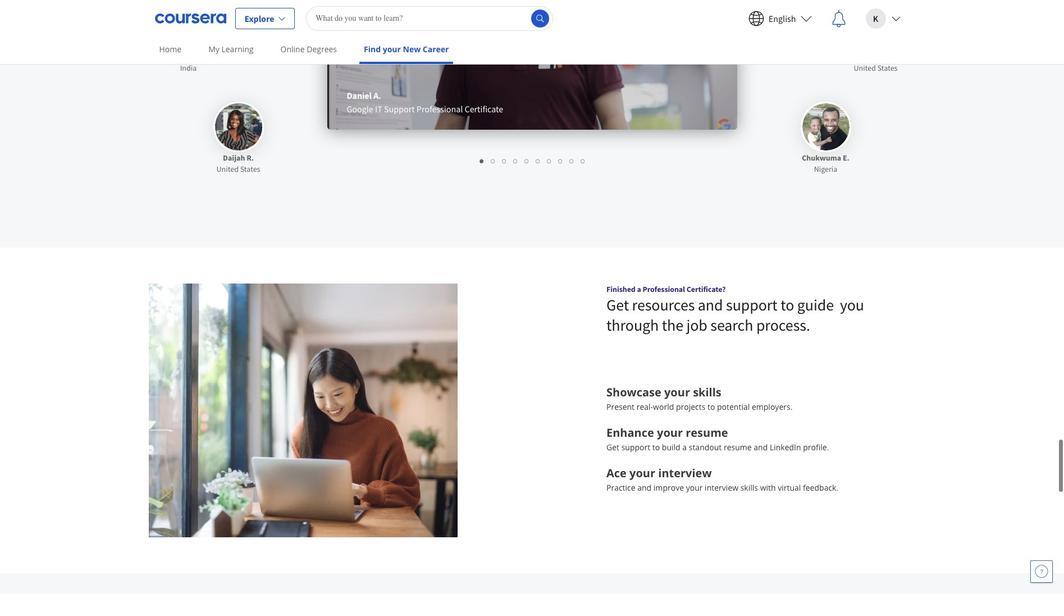 Task type: locate. For each thing, give the bounding box(es) containing it.
1 vertical spatial united
[[217, 164, 239, 174]]

0 vertical spatial professional
[[417, 103, 463, 114]]

showcase your skills present real-world projects to potential employers.
[[607, 385, 793, 412]]

and down certificate? at top
[[698, 295, 724, 315]]

you
[[841, 295, 865, 315]]

nigeria
[[815, 164, 838, 174]]

1 vertical spatial a
[[683, 442, 687, 453]]

0 horizontal spatial skills
[[694, 385, 722, 400]]

resume up standout
[[686, 425, 729, 440]]

job
[[687, 315, 708, 335]]

0 horizontal spatial and
[[638, 482, 652, 493]]

0 horizontal spatial support
[[622, 442, 651, 453]]

build
[[662, 442, 681, 453]]

0 vertical spatial united
[[854, 63, 877, 73]]

0 horizontal spatial states
[[240, 164, 260, 174]]

to inside finished a professional certificate? get resources and support to guide  you through the job search process.
[[781, 295, 795, 315]]

united
[[854, 63, 877, 73], [217, 164, 239, 174]]

0 vertical spatial a
[[637, 284, 642, 294]]

ace your interview practice and improve your interview skills with virtual feedback.
[[607, 466, 839, 493]]

to inside showcase your skills present real-world projects to potential employers.
[[708, 402, 716, 412]]

find your new career link
[[360, 37, 454, 64]]

degrees
[[307, 44, 337, 55]]

1 horizontal spatial a
[[683, 442, 687, 453]]

professional inside finished a professional certificate? get resources and support to guide  you through the job search process.
[[643, 284, 686, 294]]

your for ace
[[630, 466, 656, 481]]

your inside showcase your skills present real-world projects to potential employers.
[[665, 385, 691, 400]]

and
[[698, 295, 724, 315], [754, 442, 768, 453], [638, 482, 652, 493]]

1 horizontal spatial to
[[708, 402, 716, 412]]

a right finished
[[637, 284, 642, 294]]

0 vertical spatial interview
[[659, 466, 712, 481]]

1 horizontal spatial professional
[[643, 284, 686, 294]]

and left linkedin
[[754, 442, 768, 453]]

0 horizontal spatial a
[[637, 284, 642, 294]]

uma
[[176, 51, 192, 62]]

get
[[607, 295, 629, 315], [607, 442, 620, 453]]

1 get from the top
[[607, 295, 629, 315]]

go to previous slide image
[[281, 11, 307, 38]]

0 vertical spatial get
[[607, 295, 629, 315]]

states inside daijah r. united states
[[240, 164, 260, 174]]

k.
[[194, 51, 201, 62]]

2 horizontal spatial to
[[781, 295, 795, 315]]

ace
[[607, 466, 627, 481]]

interview down standout
[[705, 482, 739, 493]]

2 horizontal spatial and
[[754, 442, 768, 453]]

0 vertical spatial support
[[727, 295, 778, 315]]

get down finished
[[607, 295, 629, 315]]

0 horizontal spatial united
[[217, 164, 239, 174]]

your right ace
[[630, 466, 656, 481]]

your
[[383, 44, 401, 55], [665, 385, 691, 400], [657, 425, 683, 440], [630, 466, 656, 481], [687, 482, 703, 493]]

2 vertical spatial and
[[638, 482, 652, 493]]

0 vertical spatial skills
[[694, 385, 722, 400]]

k button
[[857, 0, 910, 36]]

real-
[[637, 402, 654, 412]]

interview up improve
[[659, 466, 712, 481]]

linkedin
[[770, 442, 802, 453]]

0 vertical spatial to
[[781, 295, 795, 315]]

1 vertical spatial professional
[[643, 284, 686, 294]]

united down daijah
[[217, 164, 239, 174]]

present
[[607, 402, 635, 412]]

go to previous slide image
[[289, 16, 297, 33]]

None search field
[[306, 6, 554, 31]]

professional
[[417, 103, 463, 114], [643, 284, 686, 294]]

your right find
[[383, 44, 401, 55]]

find your new career
[[364, 44, 449, 55]]

1 vertical spatial and
[[754, 442, 768, 453]]

certificate?
[[687, 284, 726, 294]]

help center image
[[1036, 565, 1049, 579]]

1 vertical spatial to
[[708, 402, 716, 412]]

daniel a. google it support professional certificate
[[347, 90, 504, 114]]

resume
[[686, 425, 729, 440], [724, 442, 752, 453]]

it
[[375, 103, 383, 114]]

chukwuma e. nigeria
[[803, 153, 850, 174]]

improve
[[654, 482, 684, 493]]

slides element
[[308, 155, 757, 166]]

and inside finished a professional certificate? get resources and support to guide  you through the job search process.
[[698, 295, 724, 315]]

online
[[281, 44, 305, 55]]

1 horizontal spatial and
[[698, 295, 724, 315]]

skills
[[694, 385, 722, 400], [741, 482, 759, 493]]

1 vertical spatial support
[[622, 442, 651, 453]]

united states
[[854, 63, 898, 73]]

1 vertical spatial states
[[240, 164, 260, 174]]

to
[[781, 295, 795, 315], [708, 402, 716, 412], [653, 442, 660, 453]]

uma k. india
[[176, 51, 201, 73]]

0 vertical spatial states
[[878, 63, 898, 73]]

2 get from the top
[[607, 442, 620, 453]]

2 vertical spatial to
[[653, 442, 660, 453]]

profile.
[[804, 442, 830, 453]]

your up projects
[[665, 385, 691, 400]]

world
[[654, 402, 675, 412]]

united down k
[[854, 63, 877, 73]]

support
[[727, 295, 778, 315], [622, 442, 651, 453]]

a inside enhance your resume get support to build a standout resume and linkedin profile.
[[683, 442, 687, 453]]

states down "r."
[[240, 164, 260, 174]]

enhance
[[607, 425, 655, 440]]

your inside enhance your resume get support to build a standout resume and linkedin profile.
[[657, 425, 683, 440]]

1 horizontal spatial support
[[727, 295, 778, 315]]

the
[[662, 315, 684, 335]]

virtual
[[778, 482, 802, 493]]

1 horizontal spatial skills
[[741, 482, 759, 493]]

standout
[[689, 442, 722, 453]]

home link
[[155, 37, 186, 62]]

and right practice
[[638, 482, 652, 493]]

filled play image
[[523, 14, 541, 34]]

states
[[878, 63, 898, 73], [240, 164, 260, 174]]

skills up projects
[[694, 385, 722, 400]]

1 horizontal spatial united
[[854, 63, 877, 73]]

professional up resources
[[643, 284, 686, 294]]

skills left with
[[741, 482, 759, 493]]

learning
[[222, 44, 254, 55]]

practice
[[607, 482, 636, 493]]

0 horizontal spatial to
[[653, 442, 660, 453]]

with
[[761, 482, 776, 493]]

india
[[180, 63, 197, 73]]

0 vertical spatial and
[[698, 295, 724, 315]]

your up build
[[657, 425, 683, 440]]

go to next slide image
[[758, 11, 784, 38]]

professional right support
[[417, 103, 463, 114]]

1 vertical spatial get
[[607, 442, 620, 453]]

interview
[[659, 466, 712, 481], [705, 482, 739, 493]]

home
[[159, 44, 182, 55]]

states down 'k' popup button
[[878, 63, 898, 73]]

finished a professional certificate? get resources and support to guide  you through the job search process.
[[607, 284, 865, 335]]

1 vertical spatial skills
[[741, 482, 759, 493]]

resume right standout
[[724, 442, 752, 453]]

get down enhance
[[607, 442, 620, 453]]

a
[[637, 284, 642, 294], [683, 442, 687, 453]]

a right build
[[683, 442, 687, 453]]

english
[[769, 13, 797, 24]]

your for showcase
[[665, 385, 691, 400]]

0 horizontal spatial professional
[[417, 103, 463, 114]]

new
[[403, 44, 421, 55]]

support inside enhance your resume get support to build a standout resume and linkedin profile.
[[622, 442, 651, 453]]



Task type: describe. For each thing, give the bounding box(es) containing it.
get inside enhance your resume get support to build a standout resume and linkedin profile.
[[607, 442, 620, 453]]

my
[[209, 44, 220, 55]]

professional inside daniel a. google it support professional certificate
[[417, 103, 463, 114]]

explore button
[[235, 8, 295, 29]]

1 vertical spatial interview
[[705, 482, 739, 493]]

certificate
[[465, 103, 504, 114]]

projects
[[677, 402, 706, 412]]

your right improve
[[687, 482, 703, 493]]

united inside daijah r. united states
[[217, 164, 239, 174]]

career academy - gateway certificates carousel element
[[195, 574, 870, 595]]

daniel
[[347, 90, 372, 101]]

online degrees
[[281, 44, 337, 55]]

career
[[423, 44, 449, 55]]

k
[[874, 13, 879, 24]]

feedback.
[[804, 482, 839, 493]]

and inside enhance your resume get support to build a standout resume and linkedin profile.
[[754, 442, 768, 453]]

enhance your resume get support to build a standout resume and linkedin profile.
[[607, 425, 830, 453]]

chukwuma
[[803, 153, 842, 163]]

potential
[[718, 402, 750, 412]]

english button
[[740, 0, 821, 36]]

online degrees link
[[276, 37, 342, 62]]

to inside enhance your resume get support to build a standout resume and linkedin profile.
[[653, 442, 660, 453]]

your for find
[[383, 44, 401, 55]]

showcase
[[607, 385, 662, 400]]

google
[[347, 103, 374, 114]]

support
[[384, 103, 415, 114]]

daijah
[[223, 153, 245, 163]]

search
[[711, 315, 754, 335]]

skills inside showcase your skills present real-world projects to potential employers.
[[694, 385, 722, 400]]

1 horizontal spatial states
[[878, 63, 898, 73]]

process.
[[757, 315, 811, 335]]

What do you want to learn? text field
[[306, 6, 554, 31]]

0 vertical spatial resume
[[686, 425, 729, 440]]

coursera image
[[155, 9, 226, 27]]

skills inside 'ace your interview practice and improve your interview skills with virtual feedback.'
[[741, 482, 759, 493]]

employers.
[[752, 402, 793, 412]]

my learning
[[209, 44, 254, 55]]

through
[[607, 315, 659, 335]]

a.
[[374, 90, 381, 101]]

and inside 'ace your interview practice and improve your interview skills with virtual feedback.'
[[638, 482, 652, 493]]

find
[[364, 44, 381, 55]]

get inside finished a professional certificate? get resources and support to guide  you through the job search process.
[[607, 295, 629, 315]]

1 vertical spatial resume
[[724, 442, 752, 453]]

resources
[[633, 295, 695, 315]]

daijah r. united states
[[217, 153, 260, 174]]

finished
[[607, 284, 636, 294]]

explore
[[245, 13, 274, 24]]

e.
[[843, 153, 850, 163]]

a inside finished a professional certificate? get resources and support to guide  you through the job search process.
[[637, 284, 642, 294]]

r.
[[247, 153, 254, 163]]

support inside finished a professional certificate? get resources and support to guide  you through the job search process.
[[727, 295, 778, 315]]

my learning link
[[204, 37, 258, 62]]

your for enhance
[[657, 425, 683, 440]]



Task type: vqa. For each thing, say whether or not it's contained in the screenshot.
virtual at the right bottom of page
yes



